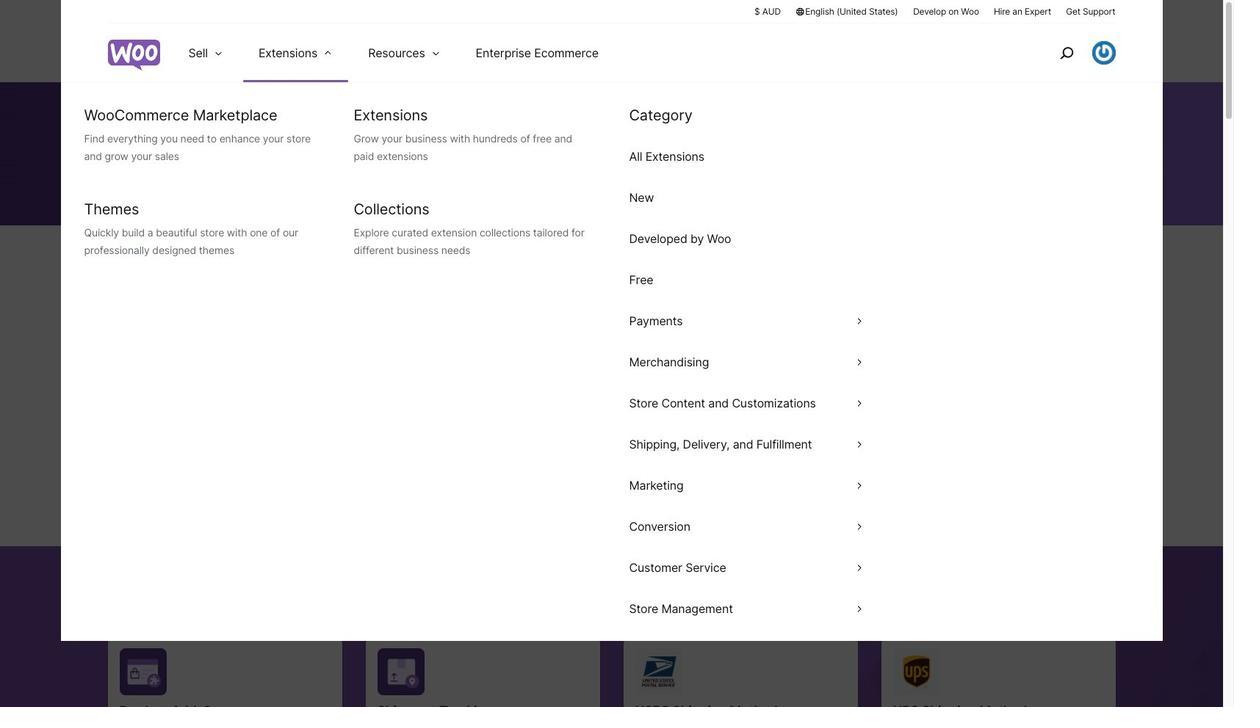 Task type: locate. For each thing, give the bounding box(es) containing it.
open account menu image
[[1092, 41, 1116, 65]]

service navigation menu element
[[1028, 29, 1116, 77]]

search image
[[1055, 41, 1078, 65]]



Task type: vqa. For each thing, say whether or not it's contained in the screenshot.
Open account menu "IMAGE"
yes



